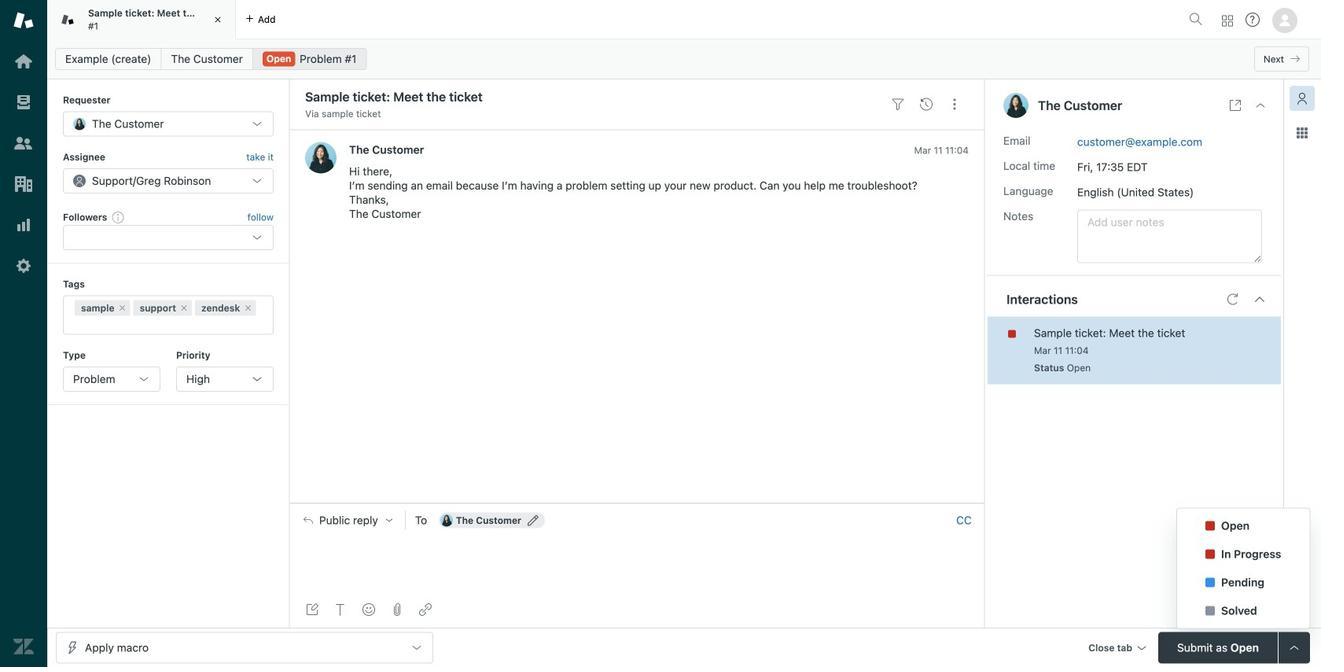 Task type: vqa. For each thing, say whether or not it's contained in the screenshot.
MAR 11 11:04 text box
yes



Task type: locate. For each thing, give the bounding box(es) containing it.
zendesk image
[[13, 636, 34, 657]]

view more details image
[[1230, 99, 1242, 112]]

0 horizontal spatial remove image
[[118, 303, 127, 313]]

Mar 11 11:04 text field
[[915, 145, 969, 156], [1035, 345, 1089, 356]]

zendesk support image
[[13, 10, 34, 31]]

filter image
[[892, 98, 905, 111]]

edit user image
[[528, 515, 539, 526]]

close image
[[210, 12, 226, 28]]

remove image
[[118, 303, 127, 313], [179, 303, 189, 313]]

close image
[[1255, 99, 1267, 112]]

customers image
[[13, 133, 34, 153]]

1 vertical spatial mar 11 11:04 text field
[[1035, 345, 1089, 356]]

tabs tab list
[[47, 0, 1183, 39]]

user image
[[1004, 93, 1029, 118]]

1 horizontal spatial remove image
[[179, 303, 189, 313]]

0 vertical spatial mar 11 11:04 text field
[[915, 145, 969, 156]]

format text image
[[334, 603, 347, 616]]

tab
[[47, 0, 236, 39]]

0 horizontal spatial mar 11 11:04 text field
[[915, 145, 969, 156]]

Add user notes text field
[[1078, 210, 1263, 263]]

add attachment image
[[391, 603, 404, 616]]

organizations image
[[13, 174, 34, 194]]

zendesk products image
[[1223, 15, 1234, 26]]

apps image
[[1297, 127, 1309, 139]]

reporting image
[[13, 215, 34, 235]]

admin image
[[13, 256, 34, 276]]

get started image
[[13, 51, 34, 72]]



Task type: describe. For each thing, give the bounding box(es) containing it.
ticket actions image
[[949, 98, 961, 111]]

1 horizontal spatial mar 11 11:04 text field
[[1035, 345, 1089, 356]]

draft mode image
[[306, 603, 319, 616]]

customer@example.com image
[[440, 514, 453, 527]]

get help image
[[1246, 13, 1260, 27]]

add link (cmd k) image
[[419, 603, 432, 616]]

1 remove image from the left
[[118, 303, 127, 313]]

hide composer image
[[631, 497, 644, 510]]

main element
[[0, 0, 47, 667]]

avatar image
[[305, 142, 337, 173]]

views image
[[13, 92, 34, 113]]

events image
[[921, 98, 933, 111]]

insert emojis image
[[363, 603, 375, 616]]

Subject field
[[302, 87, 881, 106]]

customer context image
[[1297, 92, 1309, 105]]

displays possible ticket submission types image
[[1289, 642, 1301, 654]]

2 remove image from the left
[[179, 303, 189, 313]]

remove image
[[243, 303, 253, 313]]

secondary element
[[47, 43, 1322, 75]]

info on adding followers image
[[112, 211, 125, 223]]



